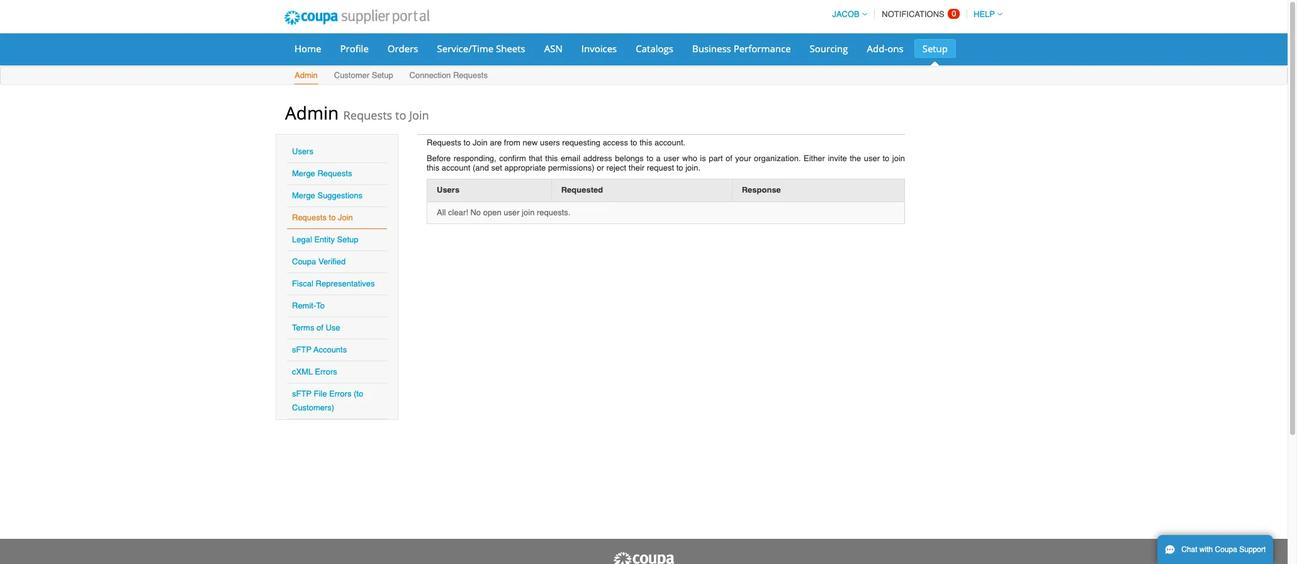 Task type: vqa. For each thing, say whether or not it's contained in the screenshot.
bottommost supply
no



Task type: locate. For each thing, give the bounding box(es) containing it.
join for requests to join are from new users requesting access to this account. before responding, confirm that this email address belongs to a user who is part of your organization. either invite the user to join this account (and set appropriate permissions) or reject their request to join.
[[473, 138, 488, 147]]

add-
[[867, 42, 888, 55]]

0 horizontal spatial coupa
[[292, 257, 316, 266]]

this up belongs
[[640, 138, 652, 147]]

setup right customer on the left of page
[[372, 71, 393, 80]]

either
[[804, 154, 825, 163]]

0 vertical spatial users
[[292, 147, 313, 156]]

0 horizontal spatial join
[[338, 213, 353, 222]]

join left the 'are' on the left of page
[[473, 138, 488, 147]]

coupa supplier portal image
[[276, 2, 438, 33], [613, 552, 676, 564]]

join inside the "admin requests to join"
[[409, 108, 429, 123]]

user right the
[[864, 154, 880, 163]]

0 vertical spatial join
[[409, 108, 429, 123]]

this
[[640, 138, 652, 147], [545, 154, 558, 163], [427, 163, 440, 173]]

chat
[[1182, 545, 1198, 554]]

requests up suggestions
[[318, 169, 352, 178]]

response
[[742, 185, 781, 195]]

0 vertical spatial admin
[[295, 71, 318, 80]]

merge down users link
[[292, 169, 315, 178]]

admin for admin requests to join
[[285, 101, 339, 125]]

join
[[893, 154, 905, 163], [522, 207, 535, 217]]

this down the users on the left top of page
[[545, 154, 558, 163]]

representatives
[[316, 279, 375, 288]]

address
[[583, 154, 612, 163]]

fiscal representatives
[[292, 279, 375, 288]]

1 vertical spatial merge
[[292, 191, 315, 200]]

0 vertical spatial coupa
[[292, 257, 316, 266]]

sftp inside the sftp file errors (to customers)
[[292, 389, 312, 399]]

to
[[395, 108, 406, 123], [464, 138, 471, 147], [631, 138, 637, 147], [647, 154, 654, 163], [883, 154, 890, 163], [677, 163, 683, 173], [329, 213, 336, 222]]

before
[[427, 154, 451, 163]]

0 vertical spatial join
[[893, 154, 905, 163]]

requests to join are from new users requesting access to this account. before responding, confirm that this email address belongs to a user who is part of your organization. either invite the user to join this account (and set appropriate permissions) or reject their request to join.
[[427, 138, 905, 173]]

setup
[[923, 42, 948, 55], [372, 71, 393, 80], [337, 235, 359, 244]]

0
[[952, 9, 957, 18]]

of left "use"
[[317, 323, 323, 332]]

coupa up the fiscal
[[292, 257, 316, 266]]

navigation containing notifications 0
[[827, 2, 1003, 26]]

requested
[[561, 185, 603, 195]]

1 horizontal spatial coupa supplier portal image
[[613, 552, 676, 564]]

requests down service/time
[[453, 71, 488, 80]]

customer setup link
[[334, 68, 394, 84]]

1 horizontal spatial join
[[893, 154, 905, 163]]

requests
[[453, 71, 488, 80], [343, 108, 392, 123], [427, 138, 461, 147], [318, 169, 352, 178], [292, 213, 327, 222]]

navigation
[[827, 2, 1003, 26]]

errors left the (to
[[329, 389, 352, 399]]

of
[[726, 154, 733, 163], [317, 323, 323, 332]]

1 vertical spatial setup
[[372, 71, 393, 80]]

sftp accounts link
[[292, 345, 347, 354]]

setup right entity
[[337, 235, 359, 244]]

requests.
[[537, 207, 571, 217]]

users up 'merge requests'
[[292, 147, 313, 156]]

2 sftp from the top
[[292, 389, 312, 399]]

cxml errors link
[[292, 367, 337, 376]]

requesting
[[562, 138, 601, 147]]

1 vertical spatial coupa
[[1215, 545, 1238, 554]]

performance
[[734, 42, 791, 55]]

this left account
[[427, 163, 440, 173]]

0 vertical spatial of
[[726, 154, 733, 163]]

legal entity setup link
[[292, 235, 359, 244]]

0 vertical spatial sftp
[[292, 345, 312, 354]]

2 vertical spatial join
[[338, 213, 353, 222]]

merge suggestions
[[292, 191, 363, 200]]

errors down accounts
[[315, 367, 337, 376]]

requests to join link
[[292, 213, 353, 222]]

a
[[656, 154, 661, 163]]

sourcing
[[810, 42, 848, 55]]

remit-to
[[292, 301, 325, 310]]

1 sftp from the top
[[292, 345, 312, 354]]

jacob
[[833, 9, 860, 19]]

profile
[[340, 42, 369, 55]]

user right the a
[[664, 154, 680, 163]]

requests inside the "admin requests to join"
[[343, 108, 392, 123]]

1 horizontal spatial setup
[[372, 71, 393, 80]]

1 horizontal spatial join
[[409, 108, 429, 123]]

of right part
[[726, 154, 733, 163]]

merge for merge requests
[[292, 169, 315, 178]]

join down suggestions
[[338, 213, 353, 222]]

admin down admin link
[[285, 101, 339, 125]]

join.
[[686, 163, 701, 173]]

legal
[[292, 235, 312, 244]]

join left requests.
[[522, 207, 535, 217]]

admin
[[295, 71, 318, 80], [285, 101, 339, 125]]

terms of use
[[292, 323, 340, 332]]

0 vertical spatial setup
[[923, 42, 948, 55]]

users
[[540, 138, 560, 147]]

requests inside "link"
[[453, 71, 488, 80]]

join inside requests to join are from new users requesting access to this account. before responding, confirm that this email address belongs to a user who is part of your organization. either invite the user to join this account (and set appropriate permissions) or reject their request to join.
[[893, 154, 905, 163]]

join right the
[[893, 154, 905, 163]]

1 vertical spatial admin
[[285, 101, 339, 125]]

0 vertical spatial merge
[[292, 169, 315, 178]]

their
[[629, 163, 645, 173]]

help link
[[968, 9, 1003, 19]]

2 horizontal spatial user
[[864, 154, 880, 163]]

0 vertical spatial coupa supplier portal image
[[276, 2, 438, 33]]

1 vertical spatial join
[[473, 138, 488, 147]]

merge
[[292, 169, 315, 178], [292, 191, 315, 200]]

1 vertical spatial sftp
[[292, 389, 312, 399]]

asn link
[[536, 39, 571, 58]]

admin for admin
[[295, 71, 318, 80]]

connection requests
[[410, 71, 488, 80]]

1 horizontal spatial users
[[437, 185, 460, 195]]

1 horizontal spatial coupa
[[1215, 545, 1238, 554]]

remit-to link
[[292, 301, 325, 310]]

1 vertical spatial coupa supplier portal image
[[613, 552, 676, 564]]

1 merge from the top
[[292, 169, 315, 178]]

0 horizontal spatial of
[[317, 323, 323, 332]]

terms of use link
[[292, 323, 340, 332]]

sftp
[[292, 345, 312, 354], [292, 389, 312, 399]]

coupa inside button
[[1215, 545, 1238, 554]]

fiscal representatives link
[[292, 279, 375, 288]]

with
[[1200, 545, 1213, 554]]

users down account
[[437, 185, 460, 195]]

your
[[736, 154, 751, 163]]

0 horizontal spatial join
[[522, 207, 535, 217]]

merge suggestions link
[[292, 191, 363, 200]]

use
[[326, 323, 340, 332]]

1 horizontal spatial user
[[664, 154, 680, 163]]

0 horizontal spatial user
[[504, 207, 520, 217]]

sftp up customers)
[[292, 389, 312, 399]]

merge for merge suggestions
[[292, 191, 315, 200]]

merge down 'merge requests'
[[292, 191, 315, 200]]

1 vertical spatial errors
[[329, 389, 352, 399]]

1 horizontal spatial of
[[726, 154, 733, 163]]

user right open
[[504, 207, 520, 217]]

support
[[1240, 545, 1266, 554]]

notifications
[[882, 9, 945, 19]]

coupa right with
[[1215, 545, 1238, 554]]

requests down customer setup link
[[343, 108, 392, 123]]

appropriate
[[505, 163, 546, 173]]

or
[[597, 163, 604, 173]]

2 merge from the top
[[292, 191, 315, 200]]

admin down home 'link'
[[295, 71, 318, 80]]

sftp up the cxml
[[292, 345, 312, 354]]

profile link
[[332, 39, 377, 58]]

join down connection
[[409, 108, 429, 123]]

belongs
[[615, 154, 644, 163]]

invoices link
[[573, 39, 625, 58]]

join inside requests to join are from new users requesting access to this account. before responding, confirm that this email address belongs to a user who is part of your organization. either invite the user to join this account (and set appropriate permissions) or reject their request to join.
[[473, 138, 488, 147]]

of inside requests to join are from new users requesting access to this account. before responding, confirm that this email address belongs to a user who is part of your organization. either invite the user to join this account (and set appropriate permissions) or reject their request to join.
[[726, 154, 733, 163]]

2 horizontal spatial join
[[473, 138, 488, 147]]

file
[[314, 389, 327, 399]]

admin requests to join
[[285, 101, 429, 125]]

who
[[682, 154, 697, 163]]

setup down notifications 0
[[923, 42, 948, 55]]

requests up before
[[427, 138, 461, 147]]

1 vertical spatial of
[[317, 323, 323, 332]]

accounts
[[314, 345, 347, 354]]

user
[[664, 154, 680, 163], [864, 154, 880, 163], [504, 207, 520, 217]]

coupa verified
[[292, 257, 346, 266]]

0 horizontal spatial this
[[427, 163, 440, 173]]

0 horizontal spatial setup
[[337, 235, 359, 244]]



Task type: describe. For each thing, give the bounding box(es) containing it.
business performance
[[692, 42, 791, 55]]

ons
[[888, 42, 904, 55]]

2 vertical spatial setup
[[337, 235, 359, 244]]

requests for connection
[[453, 71, 488, 80]]

0 horizontal spatial users
[[292, 147, 313, 156]]

clear!
[[448, 207, 468, 217]]

verified
[[319, 257, 346, 266]]

is
[[700, 154, 706, 163]]

access
[[603, 138, 628, 147]]

service/time sheets link
[[429, 39, 534, 58]]

service/time
[[437, 42, 494, 55]]

reject
[[607, 163, 627, 173]]

business performance link
[[684, 39, 799, 58]]

permissions)
[[548, 163, 595, 173]]

confirm
[[499, 154, 526, 163]]

part
[[709, 154, 723, 163]]

are
[[490, 138, 502, 147]]

notifications 0
[[882, 9, 957, 19]]

users link
[[292, 147, 313, 156]]

errors inside the sftp file errors (to customers)
[[329, 389, 352, 399]]

entity
[[314, 235, 335, 244]]

chat with coupa support button
[[1158, 535, 1274, 564]]

organization.
[[754, 154, 801, 163]]

business
[[692, 42, 731, 55]]

that
[[529, 154, 543, 163]]

chat with coupa support
[[1182, 545, 1266, 554]]

2 horizontal spatial setup
[[923, 42, 948, 55]]

home
[[295, 42, 321, 55]]

1 horizontal spatial this
[[545, 154, 558, 163]]

sftp accounts
[[292, 345, 347, 354]]

jacob link
[[827, 9, 867, 19]]

account.
[[655, 138, 686, 147]]

sourcing link
[[802, 39, 857, 58]]

add-ons
[[867, 42, 904, 55]]

1 vertical spatial users
[[437, 185, 460, 195]]

sftp for sftp file errors (to customers)
[[292, 389, 312, 399]]

requests up legal
[[292, 213, 327, 222]]

connection requests link
[[409, 68, 488, 84]]

requests for admin
[[343, 108, 392, 123]]

from
[[504, 138, 521, 147]]

cxml errors
[[292, 367, 337, 376]]

all
[[437, 207, 446, 217]]

0 vertical spatial errors
[[315, 367, 337, 376]]

to
[[316, 301, 325, 310]]

2 horizontal spatial this
[[640, 138, 652, 147]]

orders
[[388, 42, 418, 55]]

request
[[647, 163, 674, 173]]

account
[[442, 163, 471, 173]]

orders link
[[380, 39, 427, 58]]

remit-
[[292, 301, 316, 310]]

set
[[491, 163, 502, 173]]

new
[[523, 138, 538, 147]]

no
[[471, 207, 481, 217]]

requests for merge
[[318, 169, 352, 178]]

catalogs
[[636, 42, 674, 55]]

customer setup
[[334, 71, 393, 80]]

all clear! no open user join requests.
[[437, 207, 571, 217]]

requests to join
[[292, 213, 353, 222]]

(and
[[473, 163, 489, 173]]

1 vertical spatial join
[[522, 207, 535, 217]]

sftp for sftp accounts
[[292, 345, 312, 354]]

coupa verified link
[[292, 257, 346, 266]]

admin link
[[294, 68, 318, 84]]

merge requests link
[[292, 169, 352, 178]]

home link
[[286, 39, 330, 58]]

email
[[561, 154, 581, 163]]

responding,
[[454, 154, 497, 163]]

to inside the "admin requests to join"
[[395, 108, 406, 123]]

help
[[974, 9, 995, 19]]

0 horizontal spatial coupa supplier portal image
[[276, 2, 438, 33]]

customer
[[334, 71, 370, 80]]

setup link
[[915, 39, 956, 58]]

legal entity setup
[[292, 235, 359, 244]]

fiscal
[[292, 279, 313, 288]]

sftp file errors (to customers) link
[[292, 389, 363, 412]]

invite
[[828, 154, 847, 163]]

requests inside requests to join are from new users requesting access to this account. before responding, confirm that this email address belongs to a user who is part of your organization. either invite the user to join this account (and set appropriate permissions) or reject their request to join.
[[427, 138, 461, 147]]

sftp file errors (to customers)
[[292, 389, 363, 412]]

join for requests to join
[[338, 213, 353, 222]]

invoices
[[582, 42, 617, 55]]

add-ons link
[[859, 39, 912, 58]]

cxml
[[292, 367, 313, 376]]

customers)
[[292, 403, 334, 412]]

the
[[850, 154, 861, 163]]

service/time sheets
[[437, 42, 526, 55]]

asn
[[544, 42, 563, 55]]

catalogs link
[[628, 39, 682, 58]]

open
[[483, 207, 502, 217]]



